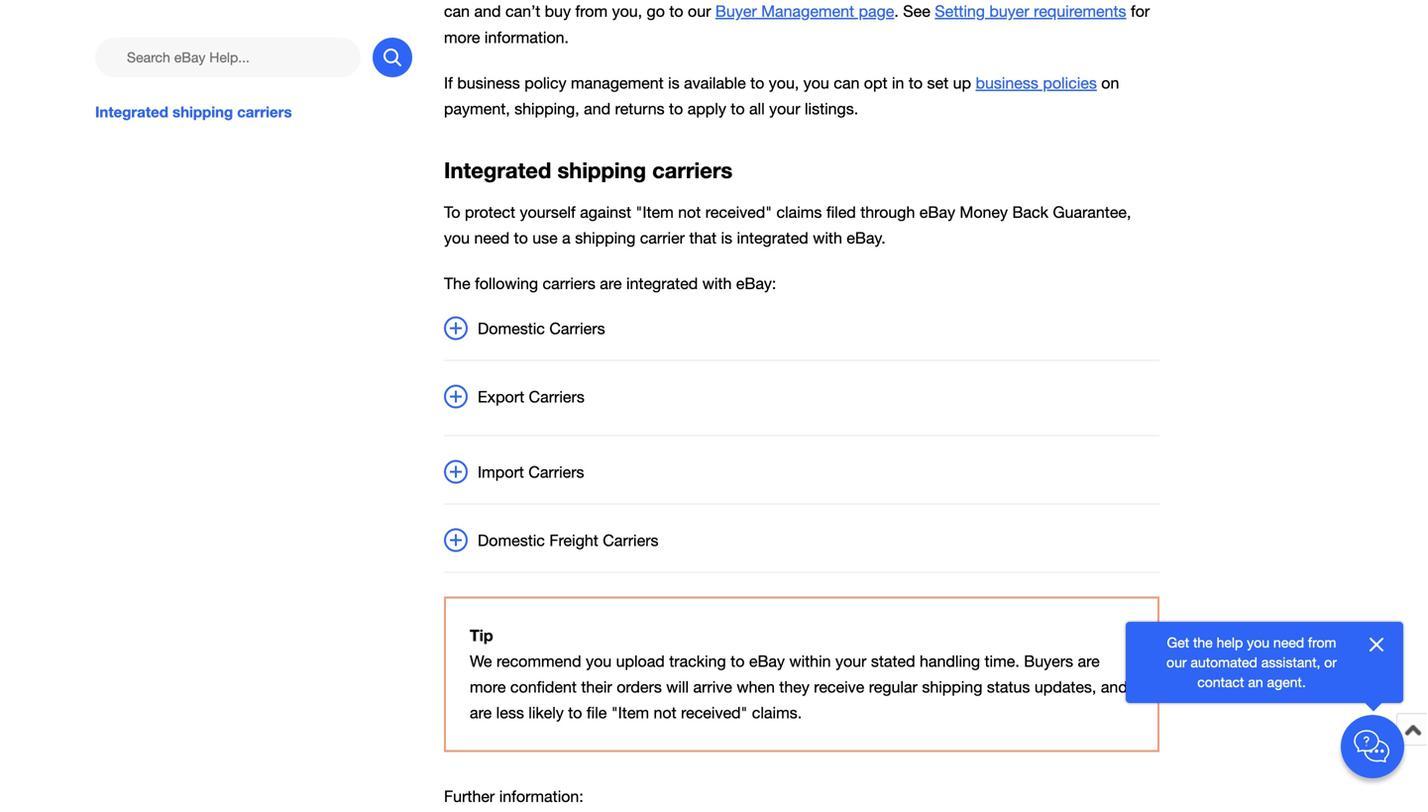 Task type: locate. For each thing, give the bounding box(es) containing it.
1 horizontal spatial not
[[678, 203, 701, 221]]

carriers for import carriers
[[529, 463, 584, 482]]

integrated shipping carriers
[[95, 103, 292, 121], [444, 157, 733, 183]]

2 vertical spatial carriers
[[543, 275, 596, 293]]

carriers down a
[[543, 275, 596, 293]]

Search eBay Help... text field
[[95, 38, 361, 77]]

tracking
[[669, 653, 726, 671]]

1 horizontal spatial with
[[813, 229, 842, 247]]

and right updates,
[[1101, 679, 1128, 697]]

carriers down search ebay help... text field
[[237, 103, 292, 121]]

0 vertical spatial your
[[769, 100, 800, 118]]

0 horizontal spatial business
[[457, 74, 520, 92]]

0 vertical spatial and
[[584, 100, 611, 118]]

you,
[[769, 74, 799, 92]]

0 vertical spatial are
[[600, 275, 622, 293]]

1 vertical spatial integrated
[[626, 275, 698, 293]]

carriers down the following carriers are integrated with ebay:
[[549, 320, 605, 338]]

your for tip
[[836, 653, 867, 671]]

1 vertical spatial domestic
[[478, 532, 545, 550]]

1 horizontal spatial integrated
[[444, 157, 551, 183]]

business
[[457, 74, 520, 92], [976, 74, 1039, 92]]

1 vertical spatial received"
[[681, 704, 748, 723]]

received" down "arrive"
[[681, 704, 748, 723]]

1 vertical spatial "item
[[611, 704, 649, 723]]

"item down orders
[[611, 704, 649, 723]]

0 vertical spatial with
[[813, 229, 842, 247]]

with inside to protect yourself against "item not received" claims filed through ebay money back guarantee, you need to use a shipping carrier that is integrated with ebay.
[[813, 229, 842, 247]]

from
[[1308, 635, 1337, 651]]

your up receive on the bottom of page
[[836, 653, 867, 671]]

get the help you need from our automated assistant, or contact an agent. tooltip
[[1158, 633, 1346, 693]]

regular
[[869, 679, 918, 697]]

can
[[834, 74, 860, 92]]

0 horizontal spatial integrated shipping carriers
[[95, 103, 292, 121]]

0 vertical spatial ebay
[[920, 203, 955, 221]]

you down the "to"
[[444, 229, 470, 247]]

shipping down against at left
[[575, 229, 636, 247]]

domestic carriers button
[[444, 317, 1160, 341]]

domestic left freight
[[478, 532, 545, 550]]

2 horizontal spatial are
[[1078, 653, 1100, 671]]

1 vertical spatial your
[[836, 653, 867, 671]]

and inside tip we recommend you upload tracking to ebay within your stated handling time. buyers are more confident their orders will arrive when they receive regular shipping status updates, and are less likely to file "item not received" claims.
[[1101, 679, 1128, 697]]

to up all
[[750, 74, 765, 92]]

export carriers
[[478, 388, 585, 406]]

your inside tip we recommend you upload tracking to ebay within your stated handling time. buyers are more confident their orders will arrive when they receive regular shipping status updates, and are less likely to file "item not received" claims.
[[836, 653, 867, 671]]

get the help you need from our automated assistant, or contact an agent.
[[1167, 635, 1337, 691]]

on
[[1102, 74, 1119, 92]]

not up carrier that
[[678, 203, 701, 221]]

carriers right import
[[529, 463, 584, 482]]

1 horizontal spatial ebay
[[920, 203, 955, 221]]

0 vertical spatial "item
[[636, 203, 674, 221]]

integrated shipping carriers up against at left
[[444, 157, 733, 183]]

1 horizontal spatial is
[[721, 229, 733, 247]]

1 vertical spatial need
[[1274, 635, 1304, 651]]

0 horizontal spatial are
[[470, 704, 492, 723]]

shipping down search ebay help... text field
[[173, 103, 233, 121]]

carriers inside domestic carriers dropdown button
[[549, 320, 605, 338]]

"item inside tip we recommend you upload tracking to ebay within your stated handling time. buyers are more confident their orders will arrive when they receive regular shipping status updates, and are less likely to file "item not received" claims.
[[611, 704, 649, 723]]

domestic
[[478, 320, 545, 338], [478, 532, 545, 550]]

1 business from the left
[[457, 74, 520, 92]]

1 horizontal spatial are
[[600, 275, 622, 293]]

your inside on payment, shipping, and returns to apply to all your listings.
[[769, 100, 800, 118]]

apply
[[688, 100, 726, 118]]

more up if
[[444, 28, 480, 46]]

is left available
[[668, 74, 680, 92]]

with left ebay:
[[702, 275, 732, 293]]

is inside to protect yourself against "item not received" claims filed through ebay money back guarantee, you need to use a shipping carrier that is integrated with ebay.
[[721, 229, 733, 247]]

are down against at left
[[600, 275, 622, 293]]

0 vertical spatial more
[[444, 28, 480, 46]]

2 business from the left
[[976, 74, 1039, 92]]

to
[[444, 203, 461, 221]]

freight
[[549, 532, 599, 550]]

on payment, shipping, and returns to apply to all your listings.
[[444, 74, 1119, 118]]

0 vertical spatial domestic
[[478, 320, 545, 338]]

0 horizontal spatial carriers
[[237, 103, 292, 121]]

are
[[600, 275, 622, 293], [1078, 653, 1100, 671], [470, 704, 492, 723]]

1 horizontal spatial integrated shipping carriers
[[444, 157, 733, 183]]

domestic down following
[[478, 320, 545, 338]]

0 horizontal spatial integrated
[[626, 275, 698, 293]]

1 vertical spatial integrated
[[444, 157, 551, 183]]

shipping
[[173, 103, 233, 121], [558, 157, 646, 183], [575, 229, 636, 247], [922, 679, 983, 697]]

setting
[[935, 2, 985, 21]]

is right carrier that
[[721, 229, 733, 247]]

with
[[813, 229, 842, 247], [702, 275, 732, 293]]

0 vertical spatial is
[[668, 74, 680, 92]]

1 vertical spatial is
[[721, 229, 733, 247]]

.
[[894, 2, 899, 21]]

"item up carrier that
[[636, 203, 674, 221]]

0 vertical spatial not
[[678, 203, 701, 221]]

received"
[[706, 203, 772, 221], [681, 704, 748, 723]]

to left use
[[514, 229, 528, 247]]

need inside get the help you need from our automated assistant, or contact an agent.
[[1274, 635, 1304, 651]]

shipping down handling
[[922, 679, 983, 697]]

claims
[[777, 203, 822, 221]]

0 horizontal spatial ebay
[[749, 653, 785, 671]]

not down "will"
[[654, 704, 677, 723]]

1 vertical spatial and
[[1101, 679, 1128, 697]]

0 vertical spatial integrated shipping carriers
[[95, 103, 292, 121]]

buyer
[[716, 2, 757, 21]]

carriers down apply
[[652, 157, 733, 183]]

1 horizontal spatial carriers
[[543, 275, 596, 293]]

to
[[750, 74, 765, 92], [909, 74, 923, 92], [669, 100, 683, 118], [731, 100, 745, 118], [514, 229, 528, 247], [731, 653, 745, 671], [568, 704, 582, 723]]

0 horizontal spatial need
[[474, 229, 510, 247]]

in
[[892, 74, 904, 92]]

is
[[668, 74, 680, 92], [721, 229, 733, 247]]

you
[[804, 74, 829, 92], [444, 229, 470, 247], [1247, 635, 1270, 651], [586, 653, 612, 671]]

1 vertical spatial ebay
[[749, 653, 785, 671]]

0 horizontal spatial and
[[584, 100, 611, 118]]

integrated
[[737, 229, 809, 247], [626, 275, 698, 293]]

0 horizontal spatial not
[[654, 704, 677, 723]]

carriers inside import carriers dropdown button
[[529, 463, 584, 482]]

0 horizontal spatial with
[[702, 275, 732, 293]]

0 vertical spatial integrated
[[95, 103, 168, 121]]

1 domestic from the top
[[478, 320, 545, 338]]

0 vertical spatial carriers
[[237, 103, 292, 121]]

2 domestic from the top
[[478, 532, 545, 550]]

0 horizontal spatial your
[[769, 100, 800, 118]]

1 horizontal spatial integrated
[[737, 229, 809, 247]]

opt
[[864, 74, 888, 92]]

to protect yourself against "item not received" claims filed through ebay money back guarantee, you need to use a shipping carrier that is integrated with ebay.
[[444, 203, 1131, 247]]

0 vertical spatial need
[[474, 229, 510, 247]]

0 vertical spatial received"
[[706, 203, 772, 221]]

upload
[[616, 653, 665, 671]]

the
[[444, 275, 471, 293]]

shipping inside to protect yourself against "item not received" claims filed through ebay money back guarantee, you need to use a shipping carrier that is integrated with ebay.
[[575, 229, 636, 247]]

2 vertical spatial are
[[470, 704, 492, 723]]

buyer
[[990, 2, 1030, 21]]

more
[[444, 28, 480, 46], [470, 679, 506, 697]]

not
[[678, 203, 701, 221], [654, 704, 677, 723]]

received" left claims
[[706, 203, 772, 221]]

integrated inside to protect yourself against "item not received" claims filed through ebay money back guarantee, you need to use a shipping carrier that is integrated with ebay.
[[737, 229, 809, 247]]

your down you,
[[769, 100, 800, 118]]

1 horizontal spatial and
[[1101, 679, 1128, 697]]

business right up
[[976, 74, 1039, 92]]

buyers
[[1024, 653, 1074, 671]]

integrated
[[95, 103, 168, 121], [444, 157, 551, 183]]

integrated down claims
[[737, 229, 809, 247]]

ebay
[[920, 203, 955, 221], [749, 653, 785, 671]]

against
[[580, 203, 631, 221]]

1 horizontal spatial business
[[976, 74, 1039, 92]]

and down management
[[584, 100, 611, 118]]

ebay inside to protect yourself against "item not received" claims filed through ebay money back guarantee, you need to use a shipping carrier that is integrated with ebay.
[[920, 203, 955, 221]]

arrive
[[693, 679, 732, 697]]

need up assistant,
[[1274, 635, 1304, 651]]

you up listings.
[[804, 74, 829, 92]]

you up their
[[586, 653, 612, 671]]

carriers
[[237, 103, 292, 121], [652, 157, 733, 183], [543, 275, 596, 293]]

integrated shipping carriers down search ebay help... text field
[[95, 103, 292, 121]]

integrated down carrier that
[[626, 275, 698, 293]]

buyer management page link
[[716, 2, 894, 21]]

1 vertical spatial integrated shipping carriers
[[444, 157, 733, 183]]

buyer management page . see setting buyer requirements
[[716, 2, 1127, 21]]

you right help
[[1247, 635, 1270, 651]]

shipping inside integrated shipping carriers link
[[173, 103, 233, 121]]

1 vertical spatial more
[[470, 679, 506, 697]]

your
[[769, 100, 800, 118], [836, 653, 867, 671]]

less
[[496, 704, 524, 723]]

need
[[474, 229, 510, 247], [1274, 635, 1304, 651]]

are left less
[[470, 704, 492, 723]]

carriers right export
[[529, 388, 585, 406]]

1 vertical spatial not
[[654, 704, 677, 723]]

1 horizontal spatial need
[[1274, 635, 1304, 651]]

more down we
[[470, 679, 506, 697]]

shipping,
[[515, 100, 580, 118]]

guarantee,
[[1053, 203, 1131, 221]]

0 vertical spatial integrated
[[737, 229, 809, 247]]

0 horizontal spatial integrated
[[95, 103, 168, 121]]

with down filed
[[813, 229, 842, 247]]

export
[[478, 388, 524, 406]]

1 horizontal spatial your
[[836, 653, 867, 671]]

1 vertical spatial carriers
[[652, 157, 733, 183]]

assistant,
[[1262, 655, 1321, 671]]

more inside tip we recommend you upload tracking to ebay within your stated handling time. buyers are more confident their orders will arrive when they receive regular shipping status updates, and are less likely to file "item not received" claims.
[[470, 679, 506, 697]]

ebay left money
[[920, 203, 955, 221]]

are up updates,
[[1078, 653, 1100, 671]]

ebay up the when on the bottom right
[[749, 653, 785, 671]]

carriers
[[549, 320, 605, 338], [529, 388, 585, 406], [529, 463, 584, 482], [603, 532, 659, 550]]

carriers inside export carriers dropdown button
[[529, 388, 585, 406]]

up
[[953, 74, 971, 92]]

1 vertical spatial with
[[702, 275, 732, 293]]

business up payment,
[[457, 74, 520, 92]]

receive
[[814, 679, 865, 697]]

shipping inside tip we recommend you upload tracking to ebay within your stated handling time. buyers are more confident their orders will arrive when they receive regular shipping status updates, and are less likely to file "item not received" claims.
[[922, 679, 983, 697]]

need down protect
[[474, 229, 510, 247]]

status
[[987, 679, 1030, 697]]

carriers right freight
[[603, 532, 659, 550]]



Task type: describe. For each thing, give the bounding box(es) containing it.
the
[[1193, 635, 1213, 651]]

carriers inside the domestic freight carriers dropdown button
[[603, 532, 659, 550]]

back
[[1012, 203, 1049, 221]]

if business policy management is available to you, you can opt in to set up business policies
[[444, 74, 1097, 92]]

you inside get the help you need from our automated assistant, or contact an agent.
[[1247, 635, 1270, 651]]

policy
[[525, 74, 567, 92]]

orders
[[617, 679, 662, 697]]

tip
[[470, 626, 493, 645]]

protect
[[465, 203, 515, 221]]

setting buyer requirements link
[[935, 2, 1127, 21]]

to inside to protect yourself against "item not received" claims filed through ebay money back guarantee, you need to use a shipping carrier that is integrated with ebay.
[[514, 229, 528, 247]]

ebay inside tip we recommend you upload tracking to ebay within your stated handling time. buyers are more confident their orders will arrive when they receive regular shipping status updates, and are less likely to file "item not received" claims.
[[749, 653, 785, 671]]

import carriers button
[[444, 460, 1160, 485]]

import
[[478, 463, 524, 482]]

not inside to protect yourself against "item not received" claims filed through ebay money back guarantee, you need to use a shipping carrier that is integrated with ebay.
[[678, 203, 701, 221]]

handling
[[920, 653, 980, 671]]

agent.
[[1267, 675, 1306, 691]]

if
[[444, 74, 453, 92]]

our
[[1167, 655, 1187, 671]]

management
[[571, 74, 664, 92]]

for more information.
[[444, 2, 1150, 46]]

contact
[[1198, 675, 1244, 691]]

file
[[587, 704, 607, 723]]

following
[[475, 275, 538, 293]]

ebay:
[[736, 275, 776, 293]]

carriers for export carriers
[[529, 388, 585, 406]]

see
[[903, 2, 931, 21]]

within
[[789, 653, 831, 671]]

the following carriers are integrated with ebay:
[[444, 275, 776, 293]]

you inside to protect yourself against "item not received" claims filed through ebay money back guarantee, you need to use a shipping carrier that is integrated with ebay.
[[444, 229, 470, 247]]

carriers for domestic carriers
[[549, 320, 605, 338]]

shipping up against at left
[[558, 157, 646, 183]]

an
[[1248, 675, 1263, 691]]

get
[[1167, 635, 1190, 651]]

you inside tip we recommend you upload tracking to ebay within your stated handling time. buyers are more confident their orders will arrive when they receive regular shipping status updates, and are less likely to file "item not received" claims.
[[586, 653, 612, 671]]

domestic for domestic freight carriers
[[478, 532, 545, 550]]

help
[[1217, 635, 1243, 651]]

filed
[[827, 203, 856, 221]]

updates,
[[1035, 679, 1097, 697]]

for
[[1131, 2, 1150, 21]]

domestic freight carriers button
[[444, 529, 1160, 554]]

time.
[[985, 653, 1020, 671]]

set
[[927, 74, 949, 92]]

likely
[[529, 704, 564, 723]]

yourself
[[520, 203, 576, 221]]

"item inside to protect yourself against "item not received" claims filed through ebay money back guarantee, you need to use a shipping carrier that is integrated with ebay.
[[636, 203, 674, 221]]

0 horizontal spatial is
[[668, 74, 680, 92]]

tip we recommend you upload tracking to ebay within your stated handling time. buyers are more confident their orders will arrive when they receive regular shipping status updates, and are less likely to file "item not received" claims.
[[470, 626, 1128, 723]]

page
[[859, 2, 894, 21]]

claims.
[[752, 704, 802, 723]]

stated
[[871, 653, 915, 671]]

will
[[666, 679, 689, 697]]

business policies link
[[976, 74, 1097, 92]]

to left all
[[731, 100, 745, 118]]

they
[[779, 679, 810, 697]]

received" inside tip we recommend you upload tracking to ebay within your stated handling time. buyers are more confident their orders will arrive when they receive regular shipping status updates, and are less likely to file "item not received" claims.
[[681, 704, 748, 723]]

management
[[761, 2, 855, 21]]

domestic for domestic carriers
[[478, 320, 545, 338]]

not inside tip we recommend you upload tracking to ebay within your stated handling time. buyers are more confident their orders will arrive when they receive regular shipping status updates, and are less likely to file "item not received" claims.
[[654, 704, 677, 723]]

need inside to protect yourself against "item not received" claims filed through ebay money back guarantee, you need to use a shipping carrier that is integrated with ebay.
[[474, 229, 510, 247]]

we
[[470, 653, 492, 671]]

import carriers
[[478, 463, 584, 482]]

domestic freight carriers
[[478, 532, 659, 550]]

1 vertical spatial are
[[1078, 653, 1100, 671]]

and inside on payment, shipping, and returns to apply to all your listings.
[[584, 100, 611, 118]]

2 horizontal spatial carriers
[[652, 157, 733, 183]]

money
[[960, 203, 1008, 221]]

your for on
[[769, 100, 800, 118]]

a
[[562, 229, 571, 247]]

payment,
[[444, 100, 510, 118]]

returns
[[615, 100, 665, 118]]

domestic carriers
[[478, 320, 605, 338]]

listings.
[[805, 100, 859, 118]]

integrated shipping carriers link
[[95, 101, 412, 123]]

information.
[[485, 28, 569, 46]]

policies
[[1043, 74, 1097, 92]]

carrier that
[[640, 229, 717, 247]]

when
[[737, 679, 775, 697]]

to left file
[[568, 704, 582, 723]]

all
[[749, 100, 765, 118]]

available
[[684, 74, 746, 92]]

received" inside to protect yourself against "item not received" claims filed through ebay money back guarantee, you need to use a shipping carrier that is integrated with ebay.
[[706, 203, 772, 221]]

use
[[532, 229, 558, 247]]

export carriers button
[[444, 385, 1160, 410]]

or
[[1325, 655, 1337, 671]]

recommend
[[497, 653, 581, 671]]

more inside for more information.
[[444, 28, 480, 46]]

confident
[[510, 679, 577, 697]]

to right the in
[[909, 74, 923, 92]]

to up the when on the bottom right
[[731, 653, 745, 671]]

through
[[861, 203, 915, 221]]

to left apply
[[669, 100, 683, 118]]

their
[[581, 679, 612, 697]]

ebay.
[[847, 229, 886, 247]]



Task type: vqa. For each thing, say whether or not it's contained in the screenshot.
Carriers within the dropdown button
yes



